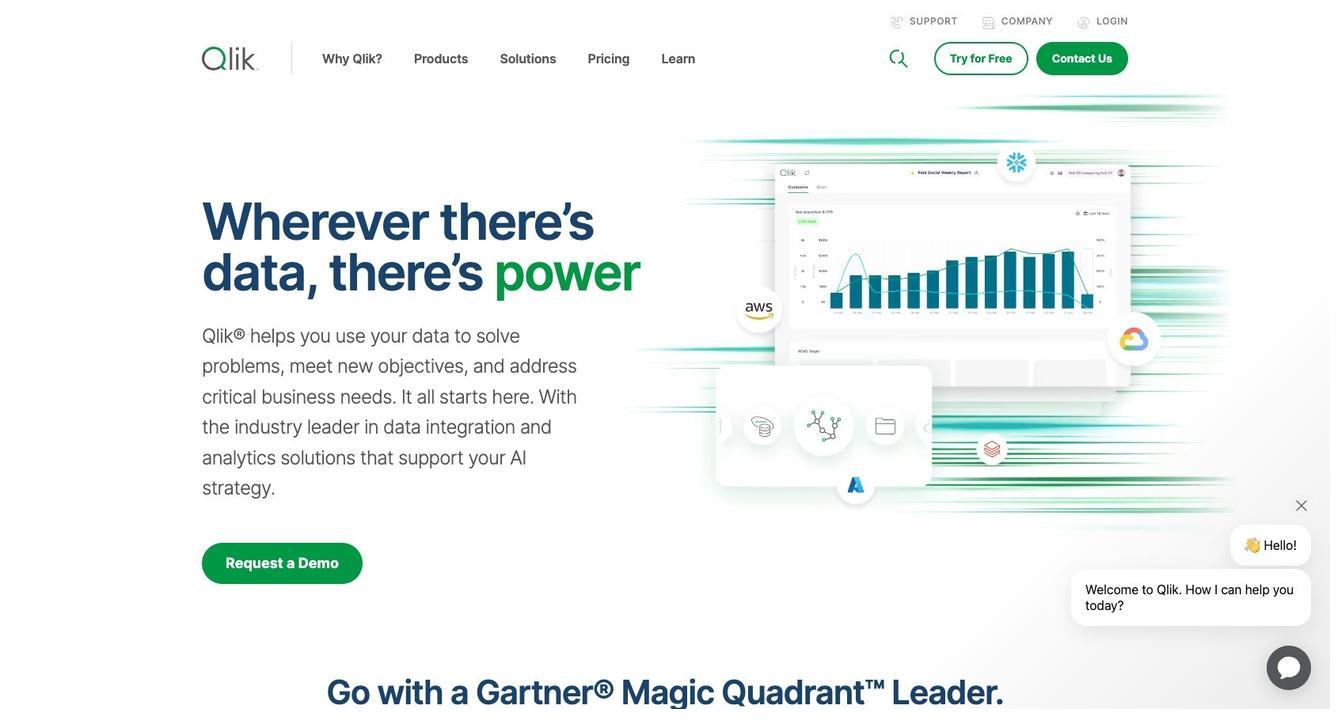 Task type: describe. For each thing, give the bounding box(es) containing it.
company image
[[982, 17, 995, 29]]

support image
[[891, 17, 903, 29]]



Task type: vqa. For each thing, say whether or not it's contained in the screenshot.
Challenge Domino's Pizza Faced image
no



Task type: locate. For each thing, give the bounding box(es) containing it.
qlik image
[[202, 47, 259, 70]]

login image
[[1078, 17, 1090, 29]]

application
[[1248, 627, 1330, 709]]



